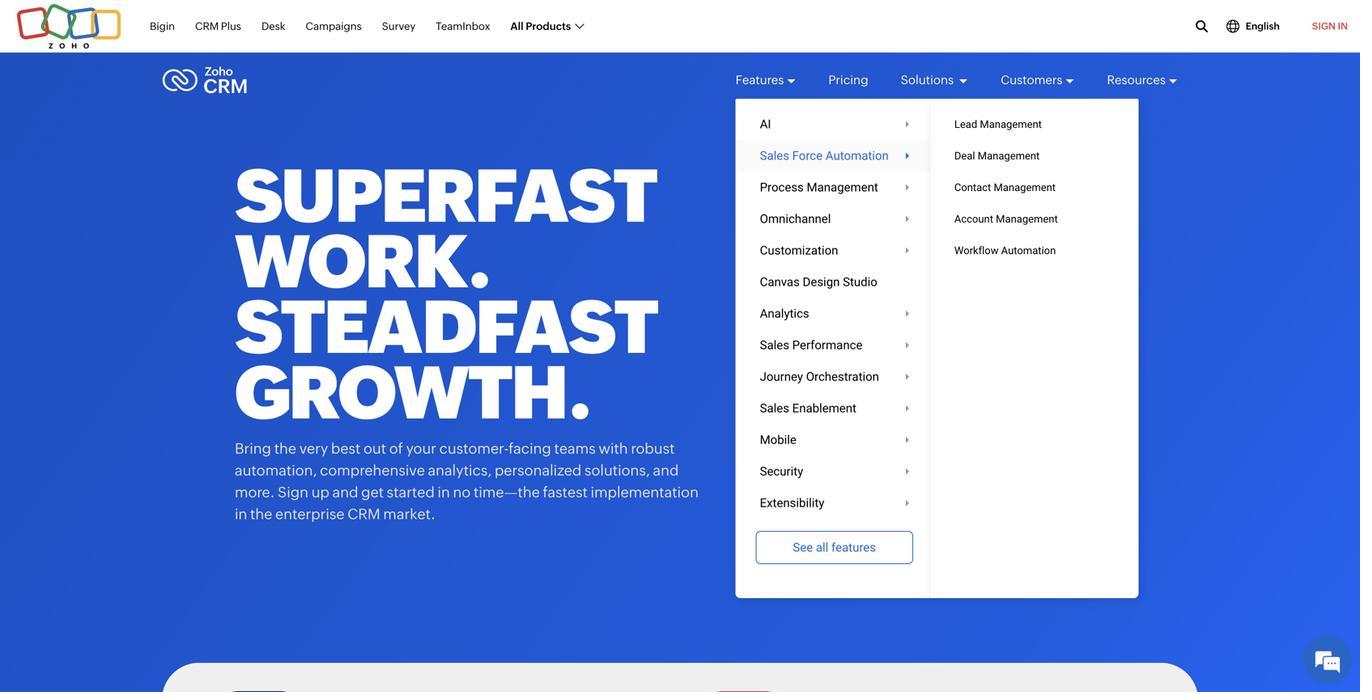 Task type: vqa. For each thing, say whether or not it's contained in the screenshot.
extensions
no



Task type: describe. For each thing, give the bounding box(es) containing it.
analytics
[[760, 306, 809, 321]]

be
[[906, 419, 917, 429]]

trial
[[1069, 178, 1097, 195]]

all
[[511, 20, 524, 32]]

canvas
[[760, 275, 800, 289]]

deal management
[[955, 150, 1040, 162]]

using
[[977, 575, 1004, 587]]

sign in link
[[1300, 11, 1360, 42]]

security
[[760, 464, 803, 479]]

out
[[364, 440, 386, 457]]

canvas design studio link
[[736, 266, 933, 298]]

process management
[[760, 180, 878, 194]]

service
[[955, 494, 986, 504]]

account
[[955, 213, 993, 225]]

in right you're
[[925, 400, 932, 411]]

stored
[[919, 419, 945, 429]]

customization link
[[736, 235, 933, 266]]

market.
[[383, 506, 436, 523]]

to
[[892, 494, 900, 504]]

i agree to the terms of service
[[862, 494, 986, 504]]

more.
[[235, 484, 275, 501]]

the right to
[[902, 494, 916, 504]]

the up automation,
[[274, 440, 296, 457]]

sales force automation link
[[736, 140, 933, 172]]

1 vertical spatial of
[[945, 494, 953, 504]]

started inside superfast work. steadfast growth. bring the very best out of your customer-facing teams with robust automation, comprehensive analytics, personalized solutions, and more. sign up and get started in no time—the fastest implementation in the enterprise crm market.
[[387, 484, 435, 501]]

extensibility link
[[736, 487, 933, 519]]

time—the
[[474, 484, 540, 501]]

sales enablement link
[[736, 393, 933, 424]]

deal management link
[[930, 140, 1139, 172]]

security link
[[736, 456, 933, 487]]

customers
[[1001, 73, 1063, 87]]

sales performance link
[[736, 330, 933, 361]]

1 horizontal spatial automation
[[1001, 245, 1056, 257]]

1 horizontal spatial with
[[964, 178, 996, 195]]

orchestration
[[806, 370, 879, 384]]

steadfast
[[235, 285, 657, 369]]

all products
[[511, 20, 571, 32]]

superfast work. steadfast growth. bring the very best out of your customer-facing teams with robust automation, comprehensive analytics, personalized solutions, and more. sign up and get started in no time—the fastest implementation in the enterprise crm market.
[[235, 154, 699, 523]]

+1
[[860, 368, 870, 381]]

crm inside superfast work. steadfast growth. bring the very best out of your customer-facing teams with robust automation, comprehensive analytics, personalized solutions, and more. sign up and get started in no time—the fastest implementation in the enterprise crm market.
[[348, 506, 380, 523]]

enterprise
[[275, 506, 345, 523]]

process
[[760, 180, 804, 194]]

extensibility
[[760, 496, 825, 510]]

desk
[[261, 20, 285, 32]]

sales for sales force automation
[[760, 149, 789, 163]]

all products link
[[511, 11, 583, 41]]

analytics,
[[428, 462, 492, 479]]

comprehensive
[[320, 462, 425, 479]]

workflow automation
[[955, 245, 1056, 257]]

sign in
[[1312, 21, 1348, 32]]

0 horizontal spatial and
[[332, 484, 358, 501]]

see all features
[[793, 540, 876, 555]]

survey
[[382, 20, 416, 32]]

like
[[881, 400, 895, 411]]

customer-
[[439, 440, 509, 457]]

see all features link
[[756, 531, 913, 564]]

features
[[736, 73, 784, 87]]

sign
[[1312, 21, 1336, 32]]

see
[[793, 540, 813, 555]]

1 horizontal spatial and
[[653, 462, 679, 479]]

mobile link
[[736, 424, 933, 456]]

sign
[[943, 575, 964, 587]]

implementation
[[591, 484, 699, 501]]

with inside superfast work. steadfast growth. bring the very best out of your customer-facing teams with robust automation, comprehensive analytics, personalized solutions, and more. sign up and get started in no time—the fastest implementation in the enterprise crm market.
[[599, 440, 628, 457]]

omnichannel link
[[736, 203, 933, 235]]

management for account management
[[996, 213, 1058, 225]]

journey orchestration
[[760, 370, 879, 384]]

journey
[[760, 370, 803, 384]]

teaminbox link
[[436, 11, 490, 41]]

lead management link
[[930, 108, 1139, 140]]

sign
[[278, 484, 309, 501]]

looks
[[858, 400, 879, 411]]

account management link
[[930, 203, 1139, 235]]

features
[[832, 540, 876, 555]]

sales for sales enablement
[[760, 401, 789, 415]]

the right stored
[[956, 419, 970, 429]]

analytics link
[[736, 298, 933, 330]]

workflow automation link
[[930, 235, 1139, 266]]

studio
[[843, 275, 878, 289]]

of inside superfast work. steadfast growth. bring the very best out of your customer-facing teams with robust automation, comprehensive analytics, personalized solutions, and more. sign up and get started in no time—the fastest implementation in the enterprise crm market.
[[389, 440, 403, 457]]

or sign in using
[[931, 575, 1004, 587]]

resources link
[[1107, 58, 1178, 102]]

bigin
[[150, 20, 175, 32]]



Task type: locate. For each thing, give the bounding box(es) containing it.
deal
[[955, 150, 975, 162]]

crm left plus at the left top
[[195, 20, 219, 32]]

contact
[[955, 181, 991, 194]]

contact management link
[[930, 172, 1139, 203]]

best
[[331, 440, 361, 457]]

0 horizontal spatial started
[[387, 484, 435, 501]]

with
[[964, 178, 996, 195], [599, 440, 628, 457]]

0 horizontal spatial with
[[599, 440, 628, 457]]

1 horizontal spatial started
[[908, 178, 960, 195]]

2 vertical spatial sales
[[760, 401, 789, 415]]

automation down ai link
[[826, 149, 889, 163]]

0 vertical spatial automation
[[826, 149, 889, 163]]

solutions,
[[585, 462, 650, 479]]

in right sign
[[966, 575, 975, 587]]

1 vertical spatial crm
[[348, 506, 380, 523]]

will
[[890, 419, 904, 429]]

management up deal management
[[980, 118, 1042, 130]]

pricing
[[829, 73, 868, 87]]

in left 'no'
[[438, 484, 450, 501]]

it looks like you're in the
[[850, 400, 948, 411]]

1 vertical spatial and
[[332, 484, 358, 501]]

0 vertical spatial started
[[908, 178, 960, 195]]

sales performance
[[760, 338, 863, 352]]

terms
[[918, 494, 943, 504]]

teams
[[554, 440, 596, 457]]

teaminbox
[[436, 20, 490, 32]]

sales up process on the right top of the page
[[760, 149, 789, 163]]

the up stored
[[934, 400, 948, 411]]

management up workflow automation link
[[996, 213, 1058, 225]]

and right up
[[332, 484, 358, 501]]

performance
[[792, 338, 863, 352]]

management down sales force automation link
[[807, 180, 878, 194]]

1 vertical spatial started
[[387, 484, 435, 501]]

of right out
[[389, 440, 403, 457]]

plus
[[221, 20, 241, 32]]

management up account management link
[[994, 181, 1056, 194]]

lead
[[955, 118, 977, 130]]

started
[[908, 178, 960, 195], [387, 484, 435, 501]]

enablement
[[792, 401, 857, 415]]

sales for sales performance
[[760, 338, 789, 352]]

up
[[311, 484, 329, 501]]

automation down account management link
[[1001, 245, 1056, 257]]

resources
[[1107, 73, 1166, 87]]

of right the terms
[[945, 494, 953, 504]]

started up 'market.'
[[387, 484, 435, 501]]

force
[[792, 149, 823, 163]]

i
[[862, 494, 865, 504]]

your inside superfast work. steadfast growth. bring the very best out of your customer-facing teams with robust automation, comprehensive analytics, personalized solutions, and more. sign up and get started in no time—the fastest implementation in the enterprise crm market.
[[406, 440, 436, 457]]

sales enablement
[[760, 401, 857, 415]]

1 vertical spatial sales
[[760, 338, 789, 352]]

ai
[[760, 117, 771, 131]]

0 horizontal spatial of
[[389, 440, 403, 457]]

management for deal management
[[978, 150, 1040, 162]]

0 horizontal spatial crm
[[195, 20, 219, 32]]

0 horizontal spatial your
[[406, 440, 436, 457]]

3 sales from the top
[[760, 401, 789, 415]]

sales up mobile
[[760, 401, 789, 415]]

products
[[526, 20, 571, 32]]

crm down get
[[348, 506, 380, 523]]

crm plus
[[195, 20, 241, 32]]

1 sales from the top
[[760, 149, 789, 163]]

desk link
[[261, 11, 285, 41]]

zoho crm logo image
[[162, 62, 248, 98]]

campaigns
[[306, 20, 362, 32]]

your
[[850, 419, 868, 429]]

journey orchestration link
[[736, 361, 933, 393]]

get
[[361, 484, 384, 501]]

account management
[[955, 213, 1058, 225]]

bigin link
[[150, 11, 175, 41]]

1 vertical spatial with
[[599, 440, 628, 457]]

0 vertical spatial and
[[653, 462, 679, 479]]

solutions link
[[901, 58, 969, 102]]

omnichannel
[[760, 212, 831, 226]]

automation,
[[235, 462, 317, 479]]

features link
[[736, 58, 796, 102]]

all
[[816, 540, 829, 555]]

0 vertical spatial of
[[389, 440, 403, 457]]

sales
[[760, 149, 789, 163], [760, 338, 789, 352], [760, 401, 789, 415]]

0 horizontal spatial automation
[[826, 149, 889, 163]]

management up contact management
[[978, 150, 1040, 162]]

canvas design studio
[[760, 275, 878, 289]]

pricing link
[[829, 58, 868, 102]]

you're
[[897, 400, 923, 411]]

facing
[[509, 440, 551, 457]]

design
[[803, 275, 840, 289]]

started right get
[[908, 178, 960, 195]]

with up "solutions,"
[[599, 440, 628, 457]]

and
[[653, 462, 679, 479], [332, 484, 358, 501]]

in down the more. on the left of page
[[235, 506, 247, 523]]

with up account
[[964, 178, 996, 195]]

your
[[999, 178, 1032, 195], [406, 440, 436, 457]]

the down the more. on the left of page
[[250, 506, 272, 523]]

process management link
[[736, 172, 933, 203]]

agree
[[867, 494, 890, 504]]

ai link
[[736, 108, 933, 140]]

sales up "journey"
[[760, 338, 789, 352]]

very
[[299, 440, 328, 457]]

0 vertical spatial crm
[[195, 20, 219, 32]]

1 vertical spatial your
[[406, 440, 436, 457]]

management for process management
[[807, 180, 878, 194]]

2 sales from the top
[[760, 338, 789, 352]]

1 vertical spatial automation
[[1001, 245, 1056, 257]]

your up account management
[[999, 178, 1032, 195]]

growth.
[[235, 351, 591, 435]]

bring
[[235, 440, 271, 457]]

your up analytics,
[[406, 440, 436, 457]]

1 horizontal spatial of
[[945, 494, 953, 504]]

1 horizontal spatial your
[[999, 178, 1032, 195]]

1 horizontal spatial crm
[[348, 506, 380, 523]]

0 vertical spatial your
[[999, 178, 1032, 195]]

campaigns link
[[306, 11, 362, 41]]

crm plus link
[[195, 11, 241, 41]]

it
[[850, 400, 856, 411]]

solutions
[[901, 73, 956, 87]]

None submit
[[850, 519, 1125, 560]]

fastest
[[543, 484, 588, 501]]

0 vertical spatial sales
[[760, 149, 789, 163]]

in
[[1338, 21, 1348, 32]]

management for lead management
[[980, 118, 1042, 130]]

superfast
[[235, 154, 656, 238]]

english
[[1246, 21, 1280, 32]]

management for contact management
[[994, 181, 1056, 194]]

crm
[[195, 20, 219, 32], [348, 506, 380, 523]]

get
[[878, 178, 905, 195]]

and down the "robust"
[[653, 462, 679, 479]]

in right stored
[[947, 419, 954, 429]]

lead management
[[955, 118, 1042, 130]]

no
[[453, 484, 471, 501]]

in
[[925, 400, 932, 411], [947, 419, 954, 429], [438, 484, 450, 501], [235, 506, 247, 523], [966, 575, 975, 587]]

0 vertical spatial with
[[964, 178, 996, 195]]



